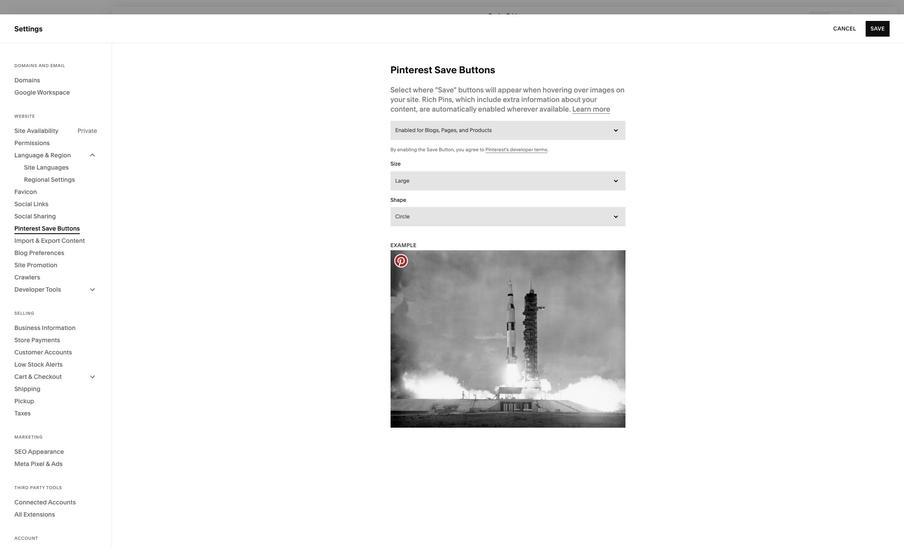 Task type: describe. For each thing, give the bounding box(es) containing it.
appear
[[498, 85, 522, 94]]

book a table
[[489, 12, 520, 19]]

permissions link
[[14, 137, 97, 149]]

seo appearance meta pixel & ads
[[14, 448, 64, 468]]

large
[[395, 177, 410, 184]]

pinterest save buttons inside pinterest save buttons link
[[14, 225, 80, 232]]

.
[[548, 147, 549, 153]]

promotion
[[27, 261, 57, 269]]

0 vertical spatial pinterest save buttons
[[391, 64, 496, 76]]

low
[[14, 361, 26, 369]]

site.
[[407, 95, 421, 104]]

scheduling
[[37, 133, 75, 141]]

save right the the
[[427, 147, 438, 153]]

cart
[[14, 373, 27, 381]]

wherever
[[507, 105, 538, 113]]

blog
[[14, 249, 28, 257]]

1 vertical spatial pinterest
[[14, 225, 40, 232]]

all
[[14, 511, 22, 519]]

2 social from the top
[[14, 212, 32, 220]]

& for region
[[45, 151, 49, 159]]

meta
[[14, 460, 29, 468]]

pinterest save buttons link
[[14, 222, 97, 235]]

products
[[470, 127, 492, 133]]

jacob
[[35, 494, 50, 501]]

import
[[14, 237, 34, 245]]

& for checkout
[[28, 373, 32, 381]]

include
[[477, 95, 502, 104]]

business information link
[[14, 322, 97, 334]]

settings inside site languages regional settings
[[51, 176, 75, 184]]

crawlers link
[[14, 271, 97, 283]]

pickup
[[14, 397, 34, 405]]

site availability
[[14, 127, 58, 135]]

connected accounts link
[[14, 496, 97, 509]]

permissions
[[14, 139, 50, 147]]

developer
[[510, 147, 533, 153]]

select
[[391, 85, 412, 94]]

cancel button
[[834, 21, 857, 36]]

google
[[14, 89, 36, 96]]

regional
[[24, 176, 50, 184]]

site promotion link
[[14, 259, 97, 271]]

workspace
[[37, 89, 70, 96]]

regional settings link
[[24, 174, 97, 186]]

cart & checkout button
[[14, 371, 97, 383]]

language & region link
[[14, 149, 97, 161]]

languages
[[37, 164, 69, 171]]

pixel
[[31, 460, 44, 468]]

settings link
[[14, 450, 97, 460]]

rich
[[422, 95, 437, 104]]

acuity
[[14, 133, 35, 141]]

jacob simon simonjacob477@gmail.com
[[35, 494, 102, 508]]

favicon social links social sharing
[[14, 188, 56, 220]]

business information store payments customer accounts low stock alerts
[[14, 324, 76, 369]]

favicon link
[[14, 186, 97, 198]]

learn
[[573, 105, 591, 113]]

meta pixel & ads link
[[14, 458, 97, 470]]

images
[[590, 85, 615, 94]]

0 horizontal spatial and
[[39, 63, 49, 68]]

crawlers
[[14, 273, 40, 281]]

save inside pinterest save buttons link
[[42, 225, 56, 232]]

asset
[[14, 435, 33, 443]]

language
[[14, 151, 44, 159]]

analytics link
[[14, 116, 97, 127]]

region
[[50, 151, 71, 159]]

social links link
[[14, 198, 97, 210]]

cart & checkout link
[[14, 371, 97, 383]]

developer tools link
[[14, 283, 97, 296]]

taxes
[[14, 410, 31, 417]]

seo
[[14, 448, 27, 456]]

all extensions link
[[14, 509, 97, 521]]

connected
[[14, 498, 47, 506]]

accounts inside business information store payments customer accounts low stock alerts
[[44, 348, 72, 356]]

learn more link
[[573, 105, 611, 114]]

save inside save button
[[871, 25, 885, 32]]

email
[[50, 63, 65, 68]]

enabling
[[397, 147, 417, 153]]

site for site languages regional settings
[[24, 164, 35, 171]]

learn more
[[573, 105, 611, 113]]

preferences
[[29, 249, 64, 257]]

edit
[[121, 15, 134, 22]]

sharing
[[33, 212, 56, 220]]

marketing link
[[14, 85, 97, 96]]

social sharing link
[[14, 210, 97, 222]]

domains for and
[[14, 63, 37, 68]]

seo appearance link
[[14, 446, 97, 458]]

will
[[486, 85, 497, 94]]

taxes link
[[14, 407, 97, 420]]

on
[[616, 85, 625, 94]]

developer tools button
[[14, 283, 97, 296]]

language & region button
[[14, 149, 97, 161]]

1 horizontal spatial and
[[459, 127, 469, 133]]

2 marketing from the top
[[14, 435, 43, 440]]

1 selling from the top
[[14, 70, 37, 79]]



Task type: locate. For each thing, give the bounding box(es) containing it.
buttons
[[458, 85, 484, 94]]

1 domains from the top
[[14, 63, 37, 68]]

0 vertical spatial site
[[14, 127, 25, 135]]

1 horizontal spatial pinterest
[[391, 64, 433, 76]]

the
[[418, 147, 426, 153]]

1 horizontal spatial buttons
[[459, 64, 496, 76]]

account
[[14, 536, 38, 541]]

example
[[391, 242, 417, 249]]

1 vertical spatial and
[[459, 127, 469, 133]]

available.
[[540, 105, 571, 113]]

buttons up buttons
[[459, 64, 496, 76]]

extra
[[503, 95, 520, 104]]

accounts inside connected accounts all extensions
[[48, 498, 76, 506]]

2 selling from the top
[[14, 311, 34, 316]]

terms
[[534, 147, 548, 153]]

1 vertical spatial website
[[14, 114, 35, 119]]

save button
[[866, 21, 890, 36]]

website
[[14, 54, 42, 63], [14, 114, 35, 119]]

about
[[562, 95, 581, 104]]

your
[[391, 95, 405, 104], [582, 95, 597, 104]]

0 vertical spatial marketing
[[14, 85, 48, 94]]

0 vertical spatial and
[[39, 63, 49, 68]]

button,
[[439, 147, 455, 153]]

social
[[14, 200, 32, 208], [14, 212, 32, 220]]

for
[[417, 127, 424, 133]]

website link
[[14, 54, 97, 64]]

and left email
[[39, 63, 49, 68]]

0 vertical spatial tools
[[46, 286, 61, 294]]

pinterest save buttons up "save"
[[391, 64, 496, 76]]

tools
[[46, 286, 61, 294], [46, 485, 62, 490]]

pins,
[[438, 95, 454, 104]]

domains
[[14, 63, 37, 68], [14, 76, 40, 84]]

0 vertical spatial settings
[[14, 24, 43, 33]]

domains google workspace
[[14, 76, 70, 96]]

1 website from the top
[[14, 54, 42, 63]]

shipping pickup taxes
[[14, 385, 40, 417]]

domains up "domains google workspace"
[[14, 63, 37, 68]]

1 vertical spatial site
[[24, 164, 35, 171]]

shipping
[[14, 385, 40, 393]]

and right pages,
[[459, 127, 469, 133]]

favicon
[[14, 188, 37, 196]]

enabled
[[478, 105, 506, 113]]

example image for save buttons. image
[[391, 250, 626, 428]]

2 vertical spatial settings
[[14, 450, 42, 459]]

payments
[[31, 336, 60, 344]]

connected accounts all extensions
[[14, 498, 76, 519]]

developer tools
[[14, 286, 61, 294]]

and
[[39, 63, 49, 68], [459, 127, 469, 133]]

selling down domains and email on the top of the page
[[14, 70, 37, 79]]

marketing
[[14, 85, 48, 94], [14, 435, 43, 440]]

0 vertical spatial buttons
[[459, 64, 496, 76]]

private
[[78, 127, 97, 135]]

party
[[30, 485, 45, 490]]

1 vertical spatial accounts
[[48, 498, 76, 506]]

over
[[574, 85, 589, 94]]

& up languages
[[45, 151, 49, 159]]

"save"
[[435, 85, 457, 94]]

pages,
[[441, 127, 458, 133]]

domains inside "domains google workspace"
[[14, 76, 40, 84]]

site down blog
[[14, 261, 25, 269]]

cancel
[[834, 25, 857, 32]]

0 vertical spatial accounts
[[44, 348, 72, 356]]

& right cart at the bottom left
[[28, 373, 32, 381]]

2 your from the left
[[582, 95, 597, 104]]

settings up domains and email on the top of the page
[[14, 24, 43, 33]]

pinterest's
[[486, 147, 509, 153]]

1 horizontal spatial your
[[582, 95, 597, 104]]

acuity scheduling link
[[14, 132, 97, 143]]

information
[[42, 324, 76, 332]]

accounts up low stock alerts link
[[44, 348, 72, 356]]

1 vertical spatial selling
[[14, 311, 34, 316]]

site inside site languages regional settings
[[24, 164, 35, 171]]

save right cancel
[[871, 25, 885, 32]]

acuity scheduling
[[14, 133, 75, 141]]

export
[[41, 237, 60, 245]]

help
[[14, 466, 30, 475]]

& inside "language & region" "dropdown button"
[[45, 151, 49, 159]]

developer
[[14, 286, 44, 294]]

edit button
[[116, 11, 139, 27]]

shipping link
[[14, 383, 97, 395]]

0 vertical spatial social
[[14, 200, 32, 208]]

your up 'learn more'
[[582, 95, 597, 104]]

by enabling the save button, you agree to pinterest's developer terms .
[[391, 147, 549, 153]]

selling up business
[[14, 311, 34, 316]]

0 vertical spatial selling
[[14, 70, 37, 79]]

table
[[507, 12, 520, 19]]

links
[[33, 200, 48, 208]]

1 vertical spatial social
[[14, 212, 32, 220]]

by
[[391, 147, 396, 153]]

2 website from the top
[[14, 114, 35, 119]]

website up the site availability
[[14, 114, 35, 119]]

1 vertical spatial buttons
[[57, 225, 80, 232]]

website up domains and email on the top of the page
[[14, 54, 42, 63]]

1 your from the left
[[391, 95, 405, 104]]

site for site availability
[[14, 127, 25, 135]]

domains up google on the top of page
[[14, 76, 40, 84]]

alerts
[[45, 361, 63, 369]]

import & export content blog preferences site promotion crawlers
[[14, 237, 85, 281]]

a
[[503, 12, 506, 19]]

pinterest up import
[[14, 225, 40, 232]]

site down analytics
[[14, 127, 25, 135]]

0 horizontal spatial your
[[391, 95, 405, 104]]

simon
[[51, 494, 67, 501]]

third party tools
[[14, 485, 62, 490]]

pickup link
[[14, 395, 97, 407]]

0 vertical spatial website
[[14, 54, 42, 63]]

0 vertical spatial domains
[[14, 63, 37, 68]]

1 vertical spatial pinterest save buttons
[[14, 225, 80, 232]]

asset library
[[14, 435, 58, 443]]

hovering
[[543, 85, 572, 94]]

social left sharing
[[14, 212, 32, 220]]

0 horizontal spatial pinterest save buttons
[[14, 225, 80, 232]]

site down language
[[24, 164, 35, 171]]

& left the export
[[35, 237, 40, 245]]

& inside seo appearance meta pixel & ads
[[46, 460, 50, 468]]

circle
[[395, 213, 410, 220]]

domains for google
[[14, 76, 40, 84]]

settings up meta on the left of the page
[[14, 450, 42, 459]]

0 vertical spatial pinterest
[[391, 64, 433, 76]]

buttons
[[459, 64, 496, 76], [57, 225, 80, 232]]

analytics
[[14, 117, 45, 126]]

content,
[[391, 105, 418, 113]]

shape
[[391, 196, 406, 203]]

social down favicon
[[14, 200, 32, 208]]

tools inside dropdown button
[[46, 286, 61, 294]]

site
[[14, 127, 25, 135], [24, 164, 35, 171], [14, 261, 25, 269]]

tools down crawlers 'link'
[[46, 286, 61, 294]]

size
[[391, 160, 401, 167]]

0 horizontal spatial buttons
[[57, 225, 80, 232]]

enabled
[[395, 127, 416, 133]]

1 marketing from the top
[[14, 85, 48, 94]]

1 social from the top
[[14, 200, 32, 208]]

site languages link
[[24, 161, 97, 174]]

checkout
[[34, 373, 62, 381]]

& inside cart & checkout dropdown button
[[28, 373, 32, 381]]

accounts up all extensions link
[[48, 498, 76, 506]]

2 vertical spatial site
[[14, 261, 25, 269]]

1 vertical spatial marketing
[[14, 435, 43, 440]]

1 vertical spatial domains
[[14, 76, 40, 84]]

settings down the site languages link
[[51, 176, 75, 184]]

& for export
[[35, 237, 40, 245]]

site inside import & export content blog preferences site promotion crawlers
[[14, 261, 25, 269]]

& inside import & export content blog preferences site promotion crawlers
[[35, 237, 40, 245]]

your down select
[[391, 95, 405, 104]]

low stock alerts link
[[14, 358, 97, 371]]

import & export content link
[[14, 235, 97, 247]]

save up the export
[[42, 225, 56, 232]]

1 vertical spatial tools
[[46, 485, 62, 490]]

tools up simon
[[46, 485, 62, 490]]

1 vertical spatial settings
[[51, 176, 75, 184]]

buttons up the content
[[57, 225, 80, 232]]

pinterest save buttons down sharing
[[14, 225, 80, 232]]

& left ads
[[46, 460, 50, 468]]

pinterest up select
[[391, 64, 433, 76]]

0 horizontal spatial pinterest
[[14, 225, 40, 232]]

save up "save"
[[435, 64, 457, 76]]

1 horizontal spatial pinterest save buttons
[[391, 64, 496, 76]]

agree
[[466, 147, 479, 153]]

2 domains from the top
[[14, 76, 40, 84]]



Task type: vqa. For each thing, say whether or not it's contained in the screenshot.
1st 0% from the left
no



